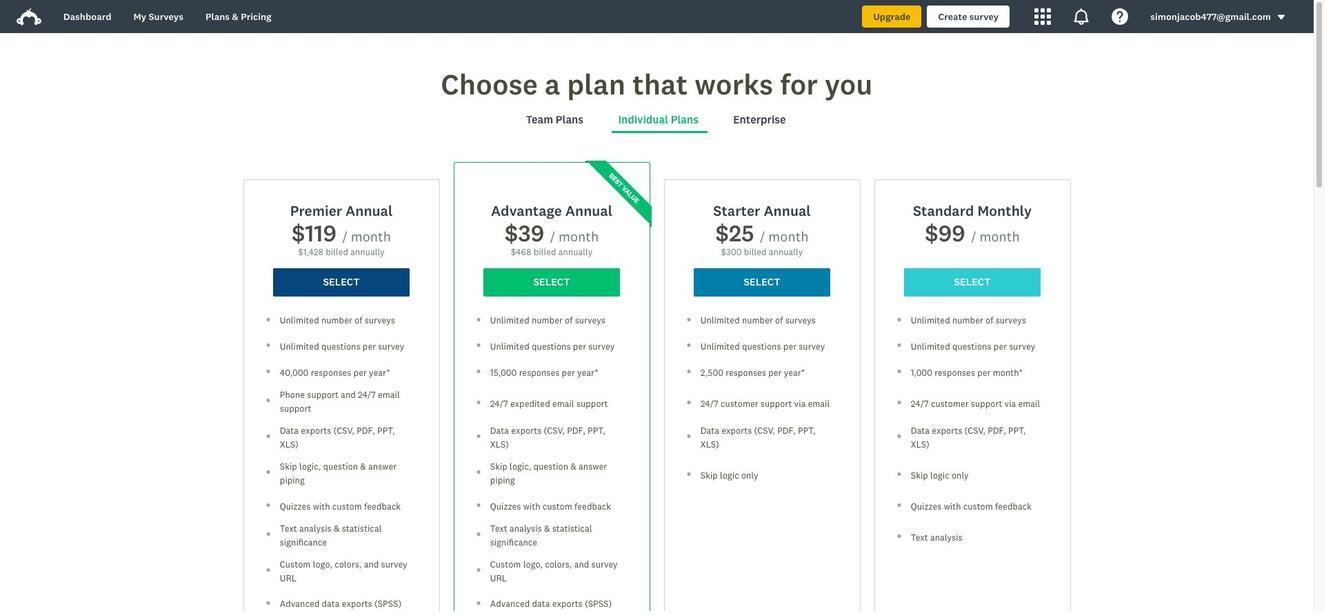 Task type: describe. For each thing, give the bounding box(es) containing it.
2 products icon image from the left
[[1073, 8, 1090, 25]]

help icon image
[[1112, 8, 1129, 25]]

surveymonkey logo image
[[17, 8, 41, 26]]



Task type: locate. For each thing, give the bounding box(es) containing it.
1 horizontal spatial products icon image
[[1073, 8, 1090, 25]]

0 horizontal spatial products icon image
[[1035, 8, 1051, 25]]

products icon image
[[1035, 8, 1051, 25], [1073, 8, 1090, 25]]

1 products icon image from the left
[[1035, 8, 1051, 25]]

dropdown arrow image
[[1277, 13, 1286, 22]]



Task type: vqa. For each thing, say whether or not it's contained in the screenshot.
No issues image
no



